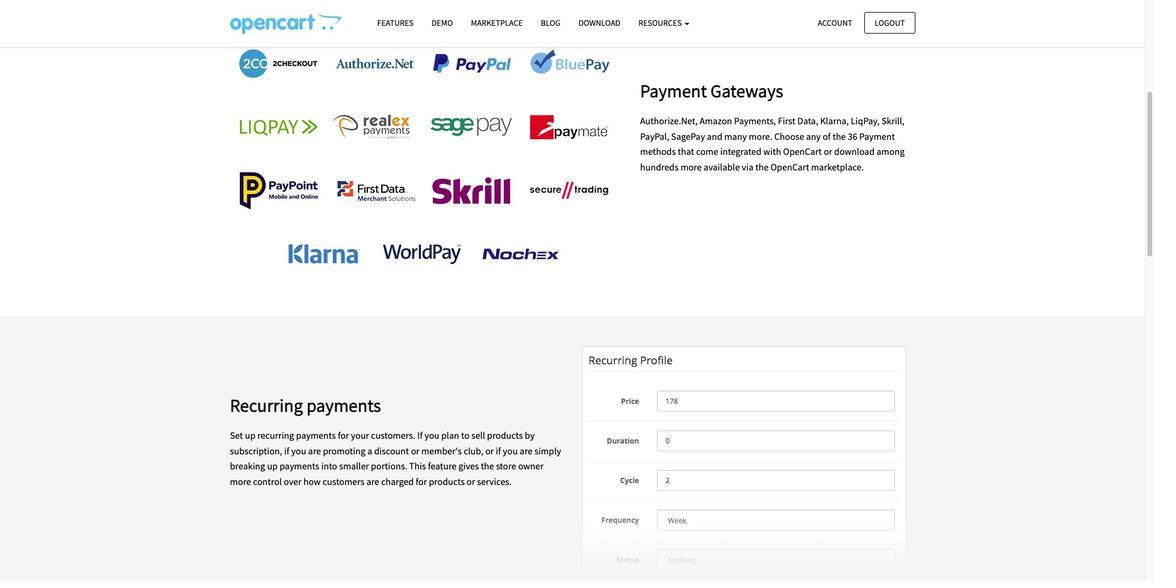 Task type: vqa. For each thing, say whether or not it's contained in the screenshot.
2nd CONTINUE READING link
no



Task type: locate. For each thing, give the bounding box(es) containing it.
you right 'if'
[[425, 430, 440, 442]]

payments
[[307, 394, 381, 417], [296, 430, 336, 442], [280, 461, 319, 473]]

set up recurring payments for your customers. if you plan to sell products by subscription, if you are promoting a discount or member's club, or if you are simply breaking up payments into smaller portions. this feature gives the store owner more control over how customers are charged for products or services.
[[230, 430, 561, 488]]

payment inside authorize.net, amazon payments, first data, klarna, liqpay, skrill, paypal, sagepay and many more. choose any of the 36 payment methods that come integrated with opencart or download among hundreds more available via the opencart marketplace.
[[859, 130, 895, 142]]

payments up over
[[280, 461, 319, 473]]

1 vertical spatial products
[[429, 476, 465, 488]]

set
[[230, 430, 243, 442]]

control
[[253, 476, 282, 488]]

the right via
[[756, 161, 769, 173]]

many
[[724, 130, 747, 142]]

1 horizontal spatial for
[[416, 476, 427, 488]]

plan
[[441, 430, 459, 442]]

features
[[377, 17, 414, 28]]

0 horizontal spatial the
[[481, 461, 494, 473]]

gateways
[[711, 79, 783, 102]]

1 horizontal spatial up
[[267, 461, 278, 473]]

0 vertical spatial more
[[681, 161, 702, 173]]

this
[[409, 461, 426, 473]]

1 horizontal spatial more
[[681, 161, 702, 173]]

any
[[806, 130, 821, 142]]

0 vertical spatial up
[[245, 430, 256, 442]]

0 horizontal spatial if
[[284, 445, 289, 457]]

products left by
[[487, 430, 523, 442]]

2 horizontal spatial the
[[833, 130, 846, 142]]

you
[[425, 430, 440, 442], [291, 445, 306, 457], [503, 445, 518, 457]]

0 vertical spatial for
[[338, 430, 349, 442]]

1 horizontal spatial the
[[756, 161, 769, 173]]

features link
[[368, 13, 423, 34]]

payments down the recurring payments at left bottom
[[296, 430, 336, 442]]

how
[[303, 476, 321, 488]]

available
[[704, 161, 740, 173]]

resources
[[639, 17, 684, 28]]

1 vertical spatial payment
[[859, 130, 895, 142]]

36
[[848, 130, 858, 142]]

klarna,
[[820, 115, 849, 127]]

owner
[[518, 461, 544, 473]]

1 vertical spatial up
[[267, 461, 278, 473]]

up up control
[[267, 461, 278, 473]]

over
[[284, 476, 302, 488]]

blog link
[[532, 13, 570, 34]]

choose
[[774, 130, 804, 142]]

download
[[834, 146, 875, 158]]

0 horizontal spatial more
[[230, 476, 251, 488]]

club,
[[464, 445, 483, 457]]

more down 'breaking'
[[230, 476, 251, 488]]

subscription,
[[230, 445, 282, 457]]

marketplace
[[471, 17, 523, 28]]

1 vertical spatial more
[[230, 476, 251, 488]]

the
[[833, 130, 846, 142], [756, 161, 769, 173], [481, 461, 494, 473]]

opencart
[[783, 146, 822, 158], [771, 161, 809, 173]]

or right club,
[[485, 445, 494, 457]]

logout link
[[865, 12, 915, 34]]

marketplace link
[[462, 13, 532, 34]]

authorize.net, amazon payments, first data, klarna, liqpay, skrill, paypal, sagepay and many more. choose any of the 36 payment methods that come integrated with opencart or download among hundreds more available via the opencart marketplace.
[[640, 115, 905, 173]]

up right set
[[245, 430, 256, 442]]

0 horizontal spatial are
[[308, 445, 321, 457]]

sell
[[471, 430, 485, 442]]

discount
[[374, 445, 409, 457]]

1 horizontal spatial if
[[496, 445, 501, 457]]

for up promoting
[[338, 430, 349, 442]]

2 horizontal spatial are
[[520, 445, 533, 457]]

your
[[351, 430, 369, 442]]

for
[[338, 430, 349, 442], [416, 476, 427, 488]]

1 vertical spatial the
[[756, 161, 769, 173]]

authorize.net,
[[640, 115, 698, 127]]

payment
[[640, 79, 707, 102], [859, 130, 895, 142]]

recurring
[[257, 430, 294, 442]]

more.
[[749, 130, 773, 142]]

1 horizontal spatial payment
[[859, 130, 895, 142]]

to
[[461, 430, 470, 442]]

or up the this
[[411, 445, 420, 457]]

1 vertical spatial payments
[[296, 430, 336, 442]]

payment gateways
[[640, 79, 783, 102]]

are down portions.
[[367, 476, 379, 488]]

you down recurring
[[291, 445, 306, 457]]

if
[[417, 430, 423, 442]]

account
[[818, 17, 853, 28]]

simply
[[535, 445, 561, 457]]

the up services.
[[481, 461, 494, 473]]

are left promoting
[[308, 445, 321, 457]]

smaller
[[339, 461, 369, 473]]

opencart down with
[[771, 161, 809, 173]]

payment gateways image
[[230, 32, 618, 287]]

if
[[284, 445, 289, 457], [496, 445, 501, 457]]

2 vertical spatial the
[[481, 461, 494, 473]]

if up store
[[496, 445, 501, 457]]

opencart down any at right
[[783, 146, 822, 158]]

account link
[[808, 12, 863, 34]]

or down of at the top right of page
[[824, 146, 832, 158]]

the right of at the top right of page
[[833, 130, 846, 142]]

0 horizontal spatial payment
[[640, 79, 707, 102]]

come
[[696, 146, 718, 158]]

products down feature in the bottom left of the page
[[429, 476, 465, 488]]

1 horizontal spatial products
[[487, 430, 523, 442]]

hundreds
[[640, 161, 679, 173]]

are
[[308, 445, 321, 457], [520, 445, 533, 457], [367, 476, 379, 488]]

are down by
[[520, 445, 533, 457]]

portions.
[[371, 461, 407, 473]]

feature
[[428, 461, 457, 473]]

payment up the authorize.net,
[[640, 79, 707, 102]]

demo link
[[423, 13, 462, 34]]

more
[[681, 161, 702, 173], [230, 476, 251, 488]]

up
[[245, 430, 256, 442], [267, 461, 278, 473]]

products
[[487, 430, 523, 442], [429, 476, 465, 488]]

the inside set up recurring payments for your customers. if you plan to sell products by subscription, if you are promoting a discount or member's club, or if you are simply breaking up payments into smaller portions. this feature gives the store owner more control over how customers are charged for products or services.
[[481, 461, 494, 473]]

for down the this
[[416, 476, 427, 488]]

1 vertical spatial for
[[416, 476, 427, 488]]

payment down "liqpay," on the top of page
[[859, 130, 895, 142]]

by
[[525, 430, 535, 442]]

you up store
[[503, 445, 518, 457]]

1 horizontal spatial you
[[425, 430, 440, 442]]

2 vertical spatial payments
[[280, 461, 319, 473]]

more down that
[[681, 161, 702, 173]]

recurring
[[230, 394, 303, 417]]

with
[[764, 146, 781, 158]]

payments up your
[[307, 394, 381, 417]]

or inside authorize.net, amazon payments, first data, klarna, liqpay, skrill, paypal, sagepay and many more. choose any of the 36 payment methods that come integrated with opencart or download among hundreds more available via the opencart marketplace.
[[824, 146, 832, 158]]

that
[[678, 146, 694, 158]]

or
[[824, 146, 832, 158], [411, 445, 420, 457], [485, 445, 494, 457], [467, 476, 475, 488]]

if down recurring
[[284, 445, 289, 457]]

opencart - features image
[[230, 13, 341, 34]]

among
[[877, 146, 905, 158]]

member's
[[421, 445, 462, 457]]



Task type: describe. For each thing, give the bounding box(es) containing it.
gives
[[459, 461, 479, 473]]

and
[[707, 130, 723, 142]]

0 horizontal spatial for
[[338, 430, 349, 442]]

via
[[742, 161, 754, 173]]

more inside authorize.net, amazon payments, first data, klarna, liqpay, skrill, paypal, sagepay and many more. choose any of the 36 payment methods that come integrated with opencart or download among hundreds more available via the opencart marketplace.
[[681, 161, 702, 173]]

or down gives
[[467, 476, 475, 488]]

2 if from the left
[[496, 445, 501, 457]]

into
[[321, 461, 337, 473]]

store
[[496, 461, 516, 473]]

0 horizontal spatial up
[[245, 430, 256, 442]]

marketplace.
[[811, 161, 864, 173]]

payments,
[[734, 115, 776, 127]]

of
[[823, 130, 831, 142]]

charged
[[381, 476, 414, 488]]

download
[[579, 17, 621, 28]]

customers
[[323, 476, 365, 488]]

0 vertical spatial the
[[833, 130, 846, 142]]

breaking
[[230, 461, 265, 473]]

0 vertical spatial payment
[[640, 79, 707, 102]]

logout
[[875, 17, 905, 28]]

resources link
[[630, 13, 699, 34]]

recurring payments image
[[582, 347, 906, 582]]

amazon
[[700, 115, 732, 127]]

skrill,
[[882, 115, 905, 127]]

integrated
[[720, 146, 762, 158]]

services.
[[477, 476, 512, 488]]

blog
[[541, 17, 561, 28]]

2 horizontal spatial you
[[503, 445, 518, 457]]

methods
[[640, 146, 676, 158]]

0 vertical spatial products
[[487, 430, 523, 442]]

liqpay,
[[851, 115, 880, 127]]

0 horizontal spatial products
[[429, 476, 465, 488]]

0 vertical spatial payments
[[307, 394, 381, 417]]

demo
[[432, 17, 453, 28]]

customers.
[[371, 430, 415, 442]]

1 vertical spatial opencart
[[771, 161, 809, 173]]

0 horizontal spatial you
[[291, 445, 306, 457]]

data,
[[798, 115, 818, 127]]

recurring payments
[[230, 394, 381, 417]]

0 vertical spatial opencart
[[783, 146, 822, 158]]

download link
[[570, 13, 630, 34]]

more inside set up recurring payments for your customers. if you plan to sell products by subscription, if you are promoting a discount or member's club, or if you are simply breaking up payments into smaller portions. this feature gives the store owner more control over how customers are charged for products or services.
[[230, 476, 251, 488]]

a
[[367, 445, 372, 457]]

paypal,
[[640, 130, 669, 142]]

1 if from the left
[[284, 445, 289, 457]]

1 horizontal spatial are
[[367, 476, 379, 488]]

promoting
[[323, 445, 366, 457]]

first
[[778, 115, 796, 127]]

sagepay
[[671, 130, 705, 142]]



